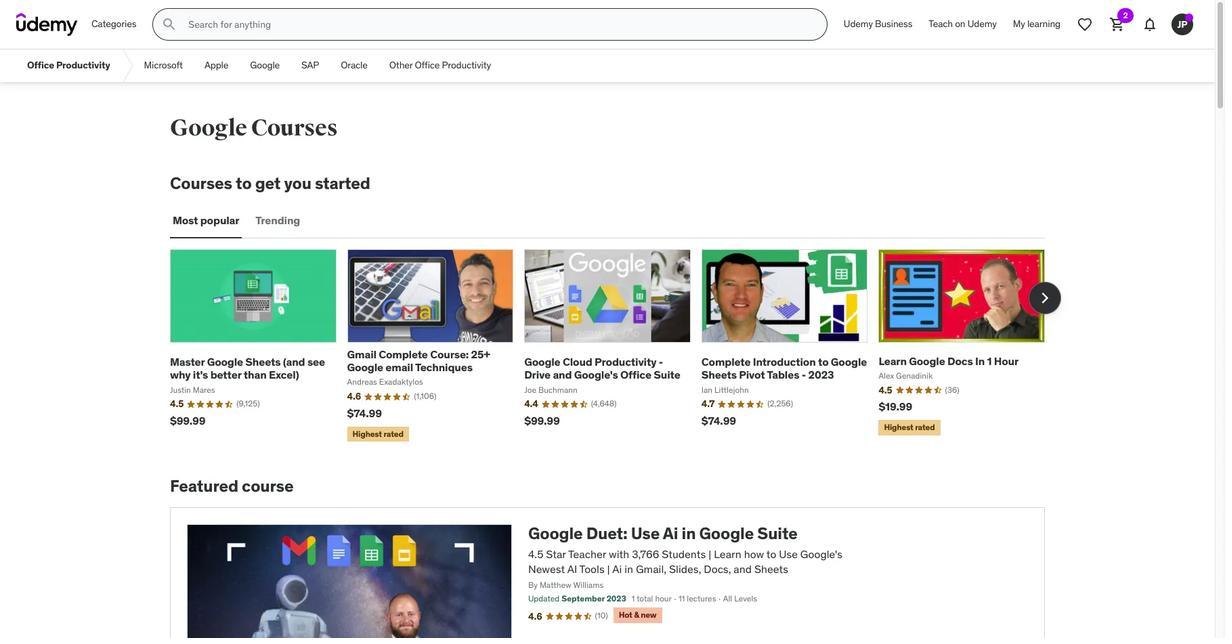 Task type: vqa. For each thing, say whether or not it's contained in the screenshot.
You have alerts image
yes



Task type: locate. For each thing, give the bounding box(es) containing it.
1 horizontal spatial in
[[682, 523, 696, 544]]

see
[[308, 355, 325, 369]]

1 horizontal spatial google's
[[801, 547, 843, 561]]

0 vertical spatial use
[[631, 523, 660, 544]]

google inside "gmail complete course: 25+ google email techniques"
[[347, 361, 383, 374]]

in
[[976, 354, 985, 368]]

udemy left business
[[844, 18, 873, 30]]

better
[[210, 368, 241, 382]]

ai up students
[[663, 523, 679, 544]]

google right introduction
[[831, 355, 867, 369]]

0 vertical spatial and
[[553, 368, 572, 382]]

google's inside 'google duet: use ai in google suite 4.5 star teacher with 3,766 students | learn how to use google's newest ai tools | ai in gmail, slides, docs, and sheets by matthew williams'
[[801, 547, 843, 561]]

0 vertical spatial learn
[[879, 354, 907, 368]]

complete introduction to google sheets pivot tables - 2023 link
[[702, 355, 867, 382]]

google
[[250, 59, 280, 71], [170, 114, 247, 142], [909, 354, 946, 368], [207, 355, 243, 369], [525, 355, 561, 369], [831, 355, 867, 369], [347, 361, 383, 374], [529, 523, 583, 544], [700, 523, 754, 544]]

google down the apple link
[[170, 114, 247, 142]]

0 vertical spatial 1
[[988, 354, 992, 368]]

1 horizontal spatial 1
[[988, 354, 992, 368]]

1 horizontal spatial udemy
[[968, 18, 997, 30]]

in
[[682, 523, 696, 544], [625, 563, 634, 576]]

0 horizontal spatial suite
[[654, 368, 681, 382]]

office productivity link
[[16, 49, 121, 82]]

2 horizontal spatial office
[[621, 368, 652, 382]]

udemy right on
[[968, 18, 997, 30]]

0 vertical spatial 2023
[[809, 368, 835, 382]]

learn google docs in 1 hour link
[[879, 354, 1019, 368]]

you have alerts image
[[1186, 14, 1194, 22]]

to left get
[[236, 173, 252, 194]]

1 vertical spatial to
[[819, 355, 829, 369]]

0 horizontal spatial use
[[631, 523, 660, 544]]

0 horizontal spatial ai
[[613, 563, 622, 576]]

udemy image
[[16, 13, 78, 36]]

1 inside the carousel element
[[988, 354, 992, 368]]

by
[[529, 580, 538, 590]]

suite inside 'google duet: use ai in google suite 4.5 star teacher with 3,766 students | learn how to use google's newest ai tools | ai in gmail, slides, docs, and sheets by matthew williams'
[[758, 523, 798, 544]]

google left than
[[207, 355, 243, 369]]

11 lectures
[[679, 594, 717, 604]]

-
[[659, 355, 664, 369], [802, 368, 806, 382]]

2 horizontal spatial productivity
[[595, 355, 657, 369]]

1 vertical spatial use
[[779, 547, 798, 561]]

1 horizontal spatial productivity
[[442, 59, 491, 71]]

hot & new
[[619, 610, 657, 620]]

use up 3,766
[[631, 523, 660, 544]]

google inside 'google cloud productivity - drive and google's office suite'
[[525, 355, 561, 369]]

1 vertical spatial learn
[[714, 547, 742, 561]]

complete inside "gmail complete course: 25+ google email techniques"
[[379, 348, 428, 361]]

hot
[[619, 610, 633, 620]]

0 horizontal spatial complete
[[379, 348, 428, 361]]

0 vertical spatial to
[[236, 173, 252, 194]]

ai
[[568, 563, 577, 576]]

0 horizontal spatial and
[[553, 368, 572, 382]]

drive
[[525, 368, 551, 382]]

0 horizontal spatial in
[[625, 563, 634, 576]]

ai down with at the bottom of the page
[[613, 563, 622, 576]]

1 left "total"
[[632, 594, 635, 604]]

google inside master google sheets (and see why it's better than excel)
[[207, 355, 243, 369]]

duet:
[[587, 523, 628, 544]]

in down with at the bottom of the page
[[625, 563, 634, 576]]

trending button
[[253, 204, 303, 237]]

master google sheets (and see why it's better than excel) link
[[170, 355, 325, 382]]

0 horizontal spatial |
[[608, 563, 610, 576]]

| up "docs,"
[[709, 547, 712, 561]]

in up students
[[682, 523, 696, 544]]

to right how
[[767, 547, 777, 561]]

1 horizontal spatial and
[[734, 563, 752, 576]]

1 horizontal spatial complete
[[702, 355, 751, 369]]

shopping cart with 2 items image
[[1110, 16, 1126, 33]]

| right tools
[[608, 563, 610, 576]]

notifications image
[[1142, 16, 1159, 33]]

tools
[[580, 563, 605, 576]]

star
[[546, 547, 566, 561]]

office down udemy image
[[27, 59, 54, 71]]

productivity
[[56, 59, 110, 71], [442, 59, 491, 71], [595, 355, 657, 369]]

productivity left arrow pointing to subcategory menu links icon
[[56, 59, 110, 71]]

- inside "complete introduction to google sheets pivot tables - 2023"
[[802, 368, 806, 382]]

0 horizontal spatial -
[[659, 355, 664, 369]]

than
[[244, 368, 267, 382]]

1 horizontal spatial |
[[709, 547, 712, 561]]

google left cloud
[[525, 355, 561, 369]]

featured
[[170, 476, 238, 497]]

udemy
[[844, 18, 873, 30], [968, 18, 997, 30]]

2023 inside "complete introduction to google sheets pivot tables - 2023"
[[809, 368, 835, 382]]

business
[[876, 18, 913, 30]]

oracle
[[341, 59, 368, 71]]

0 horizontal spatial learn
[[714, 547, 742, 561]]

docs
[[948, 354, 973, 368]]

0 vertical spatial google's
[[574, 368, 618, 382]]

jp
[[1178, 18, 1188, 30]]

use right how
[[779, 547, 798, 561]]

with
[[609, 547, 630, 561]]

1 horizontal spatial courses
[[251, 114, 338, 142]]

productivity down search for anything text box
[[442, 59, 491, 71]]

carousel element
[[170, 249, 1062, 445]]

udemy business
[[844, 18, 913, 30]]

learn left docs in the right bottom of the page
[[879, 354, 907, 368]]

google left the "email" on the left bottom of the page
[[347, 361, 383, 374]]

1
[[988, 354, 992, 368], [632, 594, 635, 604]]

teach
[[929, 18, 953, 30]]

google courses
[[170, 114, 338, 142]]

slides,
[[669, 563, 702, 576]]

submit search image
[[162, 16, 178, 33]]

you
[[284, 173, 312, 194]]

courses up you
[[251, 114, 338, 142]]

0 vertical spatial suite
[[654, 368, 681, 382]]

1 horizontal spatial 2023
[[809, 368, 835, 382]]

google up how
[[700, 523, 754, 544]]

1 horizontal spatial to
[[767, 547, 777, 561]]

2 udemy from the left
[[968, 18, 997, 30]]

all
[[724, 594, 733, 604]]

and inside 'google duet: use ai in google suite 4.5 star teacher with 3,766 students | learn how to use google's newest ai tools | ai in gmail, slides, docs, and sheets by matthew williams'
[[734, 563, 752, 576]]

0 horizontal spatial 1
[[632, 594, 635, 604]]

0 vertical spatial ai
[[663, 523, 679, 544]]

most popular button
[[170, 204, 242, 237]]

1 horizontal spatial suite
[[758, 523, 798, 544]]

it's
[[193, 368, 208, 382]]

google up the star
[[529, 523, 583, 544]]

courses
[[251, 114, 338, 142], [170, 173, 232, 194]]

sheets left pivot
[[702, 368, 737, 382]]

productivity right cloud
[[595, 355, 657, 369]]

office right "other"
[[415, 59, 440, 71]]

master google sheets (and see why it's better than excel)
[[170, 355, 325, 382]]

2 horizontal spatial to
[[819, 355, 829, 369]]

productivity inside 'google cloud productivity - drive and google's office suite'
[[595, 355, 657, 369]]

sheets inside 'google duet: use ai in google suite 4.5 star teacher with 3,766 students | learn how to use google's newest ai tools | ai in gmail, slides, docs, and sheets by matthew williams'
[[755, 563, 789, 576]]

complete
[[379, 348, 428, 361], [702, 355, 751, 369]]

levels
[[735, 594, 758, 604]]

0 horizontal spatial productivity
[[56, 59, 110, 71]]

|
[[709, 547, 712, 561], [608, 563, 610, 576]]

0 vertical spatial |
[[709, 547, 712, 561]]

0 horizontal spatial udemy
[[844, 18, 873, 30]]

sheets inside master google sheets (and see why it's better than excel)
[[246, 355, 281, 369]]

to right introduction
[[819, 355, 829, 369]]

and down how
[[734, 563, 752, 576]]

1 right in at the right bottom of page
[[988, 354, 992, 368]]

learn google docs in 1 hour
[[879, 354, 1019, 368]]

office
[[27, 59, 54, 71], [415, 59, 440, 71], [621, 368, 652, 382]]

0 horizontal spatial sheets
[[246, 355, 281, 369]]

courses up most popular
[[170, 173, 232, 194]]

0 horizontal spatial 2023
[[607, 594, 627, 604]]

learn inside 'google duet: use ai in google suite 4.5 star teacher with 3,766 students | learn how to use google's newest ai tools | ai in gmail, slides, docs, and sheets by matthew williams'
[[714, 547, 742, 561]]

to inside 'google duet: use ai in google suite 4.5 star teacher with 3,766 students | learn how to use google's newest ai tools | ai in gmail, slides, docs, and sheets by matthew williams'
[[767, 547, 777, 561]]

0 horizontal spatial google's
[[574, 368, 618, 382]]

suite
[[654, 368, 681, 382], [758, 523, 798, 544]]

sheets left (and
[[246, 355, 281, 369]]

2 horizontal spatial sheets
[[755, 563, 789, 576]]

docs,
[[704, 563, 731, 576]]

arrow pointing to subcategory menu links image
[[121, 49, 133, 82]]

teach on udemy
[[929, 18, 997, 30]]

0 horizontal spatial courses
[[170, 173, 232, 194]]

google's right the 'drive'
[[574, 368, 618, 382]]

4.5
[[529, 547, 544, 561]]

complete left introduction
[[702, 355, 751, 369]]

sheets down how
[[755, 563, 789, 576]]

1 horizontal spatial ai
[[663, 523, 679, 544]]

1 horizontal spatial sheets
[[702, 368, 737, 382]]

complete right gmail
[[379, 348, 428, 361]]

and right the 'drive'
[[553, 368, 572, 382]]

1 vertical spatial google's
[[801, 547, 843, 561]]

2023 right tables at the right bottom of the page
[[809, 368, 835, 382]]

other office productivity
[[389, 59, 491, 71]]

popular
[[200, 214, 239, 227]]

hour
[[995, 354, 1019, 368]]

1 vertical spatial and
[[734, 563, 752, 576]]

teach on udemy link
[[921, 8, 1005, 41]]

office right cloud
[[621, 368, 652, 382]]

2 vertical spatial to
[[767, 547, 777, 561]]

udemy business link
[[836, 8, 921, 41]]

learn up "docs,"
[[714, 547, 742, 561]]

total
[[637, 594, 654, 604]]

and inside 'google cloud productivity - drive and google's office suite'
[[553, 368, 572, 382]]

master
[[170, 355, 205, 369]]

jp link
[[1167, 8, 1199, 41]]

suite inside 'google cloud productivity - drive and google's office suite'
[[654, 368, 681, 382]]

google link
[[239, 49, 291, 82]]

gmail complete course: 25+ google email techniques link
[[347, 348, 490, 374]]

google's right how
[[801, 547, 843, 561]]

1 vertical spatial suite
[[758, 523, 798, 544]]

1 horizontal spatial learn
[[879, 354, 907, 368]]

1 horizontal spatial -
[[802, 368, 806, 382]]

google cloud productivity - drive and google's office suite
[[525, 355, 681, 382]]

2023 up hot
[[607, 594, 627, 604]]



Task type: describe. For each thing, give the bounding box(es) containing it.
get
[[255, 173, 281, 194]]

my learning link
[[1005, 8, 1069, 41]]

other office productivity link
[[379, 49, 502, 82]]

sap
[[302, 59, 319, 71]]

1 vertical spatial ai
[[613, 563, 622, 576]]

google duet: use ai in google suite 4.5 star teacher with 3,766 students | learn how to use google's newest ai tools | ai in gmail, slides, docs, and sheets by matthew williams
[[529, 523, 843, 590]]

gmail,
[[636, 563, 667, 576]]

course:
[[430, 348, 469, 361]]

on
[[956, 18, 966, 30]]

my
[[1014, 18, 1026, 30]]

0 vertical spatial in
[[682, 523, 696, 544]]

course
[[242, 476, 294, 497]]

4.6
[[529, 611, 542, 623]]

learning
[[1028, 18, 1061, 30]]

all levels
[[724, 594, 758, 604]]

1 vertical spatial 2023
[[607, 594, 627, 604]]

1 vertical spatial 1
[[632, 594, 635, 604]]

sap link
[[291, 49, 330, 82]]

how
[[744, 547, 764, 561]]

trending
[[256, 214, 300, 227]]

1 vertical spatial courses
[[170, 173, 232, 194]]

11
[[679, 594, 685, 604]]

1 total hour
[[632, 594, 672, 604]]

office inside 'google cloud productivity - drive and google's office suite'
[[621, 368, 652, 382]]

microsoft link
[[133, 49, 194, 82]]

most
[[173, 214, 198, 227]]

gmail complete course: 25+ google email techniques
[[347, 348, 490, 374]]

(and
[[283, 355, 305, 369]]

0 horizontal spatial office
[[27, 59, 54, 71]]

1 udemy from the left
[[844, 18, 873, 30]]

complete introduction to google sheets pivot tables - 2023
[[702, 355, 867, 382]]

email
[[386, 361, 413, 374]]

sheets inside "complete introduction to google sheets pivot tables - 2023"
[[702, 368, 737, 382]]

categories
[[91, 18, 136, 30]]

other
[[389, 59, 413, 71]]

(10)
[[595, 611, 608, 621]]

new
[[641, 610, 657, 620]]

updated
[[529, 594, 560, 604]]

why
[[170, 368, 191, 382]]

introduction
[[753, 355, 816, 369]]

started
[[315, 173, 370, 194]]

apple
[[205, 59, 228, 71]]

google inside "complete introduction to google sheets pivot tables - 2023"
[[831, 355, 867, 369]]

0 horizontal spatial to
[[236, 173, 252, 194]]

newest
[[529, 563, 565, 576]]

productivity for other office productivity
[[442, 59, 491, 71]]

apple link
[[194, 49, 239, 82]]

google's inside 'google cloud productivity - drive and google's office suite'
[[574, 368, 618, 382]]

25+
[[471, 348, 490, 361]]

0 vertical spatial courses
[[251, 114, 338, 142]]

tables
[[767, 368, 800, 382]]

featured course
[[170, 476, 294, 497]]

september
[[562, 594, 605, 604]]

most popular
[[173, 214, 239, 227]]

williams
[[574, 580, 604, 590]]

excel)
[[269, 368, 299, 382]]

oracle link
[[330, 49, 379, 82]]

hour
[[656, 594, 672, 604]]

office productivity
[[27, 59, 110, 71]]

1 vertical spatial in
[[625, 563, 634, 576]]

1 horizontal spatial use
[[779, 547, 798, 561]]

teacher
[[569, 547, 607, 561]]

matthew
[[540, 580, 572, 590]]

cloud
[[563, 355, 593, 369]]

wishlist image
[[1077, 16, 1094, 33]]

lectures
[[687, 594, 717, 604]]

2 link
[[1102, 8, 1134, 41]]

2
[[1124, 10, 1129, 20]]

productivity for google cloud productivity - drive and google's office suite
[[595, 355, 657, 369]]

pivot
[[739, 368, 765, 382]]

google left docs in the right bottom of the page
[[909, 354, 946, 368]]

Search for anything text field
[[186, 13, 811, 36]]

&
[[634, 610, 639, 620]]

google left sap
[[250, 59, 280, 71]]

updated september 2023
[[529, 594, 627, 604]]

3,766
[[632, 547, 660, 561]]

my learning
[[1014, 18, 1061, 30]]

gmail
[[347, 348, 377, 361]]

to inside "complete introduction to google sheets pivot tables - 2023"
[[819, 355, 829, 369]]

learn inside the carousel element
[[879, 354, 907, 368]]

- inside 'google cloud productivity - drive and google's office suite'
[[659, 355, 664, 369]]

1 vertical spatial |
[[608, 563, 610, 576]]

complete inside "complete introduction to google sheets pivot tables - 2023"
[[702, 355, 751, 369]]

students
[[662, 547, 706, 561]]

1 horizontal spatial office
[[415, 59, 440, 71]]

techniques
[[415, 361, 473, 374]]

next image
[[1035, 287, 1056, 309]]



